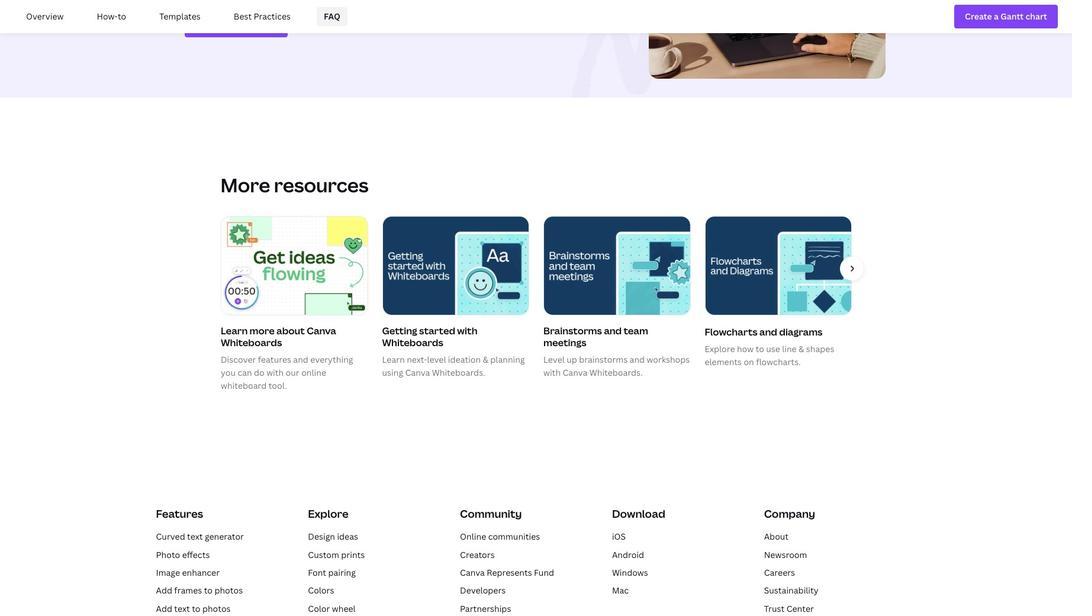 Task type: vqa. For each thing, say whether or not it's contained in the screenshot.


Task type: locate. For each thing, give the bounding box(es) containing it.
0 horizontal spatial learn
[[221, 324, 247, 337]]

to
[[118, 11, 126, 22], [755, 343, 764, 354], [204, 585, 213, 596], [192, 603, 200, 614]]

text up effects
[[187, 531, 203, 542]]

to down enhancer
[[204, 585, 213, 596]]

canva up everything
[[306, 324, 336, 337]]

whiteboards up next-
[[382, 336, 443, 349]]

overview link
[[19, 7, 71, 26]]

tool.
[[268, 380, 287, 392]]

use
[[766, 343, 780, 354]]

and down team
[[629, 354, 644, 365]]

learn up using
[[382, 354, 404, 365]]

more
[[249, 324, 274, 337]]

and inside level up brainstorms and workshops with canva whiteboards.
[[629, 354, 644, 365]]

canva down next-
[[405, 367, 430, 378]]

partnerships link
[[460, 603, 511, 614]]

team
[[623, 324, 648, 337]]

discover
[[221, 354, 256, 365]]

add for add text to photos
[[156, 603, 172, 614]]

curved text generator link
[[156, 531, 244, 542]]

whiteboards.
[[432, 367, 485, 378], [589, 367, 642, 378]]

whiteboards
[[221, 336, 282, 349], [382, 336, 443, 349]]

with
[[457, 324, 477, 337], [266, 367, 283, 378], [543, 367, 560, 378]]

with down features
[[266, 367, 283, 378]]

2 add from the top
[[156, 603, 172, 614]]

1 add from the top
[[156, 585, 172, 596]]

how
[[737, 343, 753, 354]]

flowcharts and diagrams
[[704, 325, 822, 338]]

1 vertical spatial add
[[156, 603, 172, 614]]

learn inside learn next-level ideation & planning using canva whiteboards.
[[382, 354, 404, 365]]

custom prints
[[308, 549, 365, 560]]

1 whiteboards. from the left
[[432, 367, 485, 378]]

&
[[798, 343, 804, 354], [483, 354, 488, 365]]

center
[[787, 603, 814, 614]]

1 vertical spatial explore
[[308, 507, 349, 521]]

how-to button
[[85, 2, 138, 31]]

up
[[566, 354, 577, 365]]

design ideas link
[[308, 531, 358, 542]]

mac
[[612, 585, 629, 596]]

0 horizontal spatial &
[[483, 354, 488, 365]]

color
[[308, 603, 330, 614]]

to left templates
[[118, 11, 126, 22]]

creators link
[[460, 549, 495, 560]]

line
[[782, 343, 796, 354]]

and up our
[[293, 354, 308, 365]]

overview
[[26, 11, 64, 22]]

photos for add frames to photos
[[215, 585, 243, 596]]

2 whiteboards from the left
[[382, 336, 443, 349]]

& right line
[[798, 343, 804, 354]]

shapes
[[806, 343, 834, 354]]

1 vertical spatial text
[[174, 603, 190, 614]]

0 vertical spatial explore
[[704, 343, 735, 354]]

everything
[[310, 354, 353, 365]]

0 vertical spatial photos
[[215, 585, 243, 596]]

0 horizontal spatial whiteboards
[[221, 336, 282, 349]]

whiteboards. down ideation
[[432, 367, 485, 378]]

whiteboards up discover
[[221, 336, 282, 349]]

text
[[187, 531, 203, 542], [174, 603, 190, 614]]

1 horizontal spatial learn
[[382, 354, 404, 365]]

0 horizontal spatial whiteboards.
[[432, 367, 485, 378]]

canva represents fund
[[460, 567, 554, 578]]

& right ideation
[[483, 354, 488, 365]]

pairing
[[328, 567, 356, 578]]

developers link
[[460, 585, 506, 596]]

2 horizontal spatial with
[[543, 367, 560, 378]]

explore up elements
[[704, 343, 735, 354]]

more
[[221, 172, 270, 198]]

0 horizontal spatial explore
[[308, 507, 349, 521]]

trust
[[764, 603, 785, 614]]

explore how to use line & shapes elements on flowcharts.
[[704, 343, 834, 368]]

and up the use
[[759, 325, 777, 338]]

0 horizontal spatial with
[[266, 367, 283, 378]]

and left team
[[604, 324, 621, 337]]

1 horizontal spatial whiteboards.
[[589, 367, 642, 378]]

photo effects link
[[156, 549, 210, 560]]

features
[[258, 354, 291, 365]]

color wheel link
[[308, 603, 356, 614]]

text down frames
[[174, 603, 190, 614]]

whiteboard
[[221, 380, 266, 392]]

getting started with whiteboards
[[382, 324, 477, 349]]

on
[[743, 356, 754, 368]]

with up ideation
[[457, 324, 477, 337]]

canva down up
[[562, 367, 587, 378]]

how-to link
[[90, 7, 133, 26]]

frames
[[174, 585, 202, 596]]

canva
[[306, 324, 336, 337], [405, 367, 430, 378], [562, 367, 587, 378], [460, 567, 485, 578]]

learn inside learn more about canva whiteboards
[[221, 324, 247, 337]]

1 horizontal spatial whiteboards
[[382, 336, 443, 349]]

0 vertical spatial learn
[[221, 324, 247, 337]]

1 horizontal spatial with
[[457, 324, 477, 337]]

0 vertical spatial text
[[187, 531, 203, 542]]

to inside "link"
[[118, 11, 126, 22]]

to left the use
[[755, 343, 764, 354]]

how-to
[[97, 11, 126, 22]]

learn left more at the left bottom
[[221, 324, 247, 337]]

design
[[308, 531, 335, 542]]

developers
[[460, 585, 506, 596]]

1 vertical spatial photos
[[202, 603, 231, 614]]

whiteboards. inside level up brainstorms and workshops with canva whiteboards.
[[589, 367, 642, 378]]

explore
[[704, 343, 735, 354], [308, 507, 349, 521]]

explore for explore
[[308, 507, 349, 521]]

can
[[237, 367, 252, 378]]

curved text generator
[[156, 531, 244, 542]]

with down level
[[543, 367, 560, 378]]

flowcharts
[[704, 325, 757, 338]]

windows link
[[612, 567, 648, 578]]

company
[[764, 507, 815, 521]]

color wheel
[[308, 603, 356, 614]]

0 vertical spatial add
[[156, 585, 172, 596]]

discover features and everything you can do with our online whiteboard tool.
[[221, 354, 353, 392]]

getting
[[382, 324, 417, 337]]

newsroom
[[764, 549, 807, 560]]

explore up design ideas
[[308, 507, 349, 521]]

flowcharts.
[[756, 356, 800, 368]]

whiteboards. down brainstorms
[[589, 367, 642, 378]]

to down add frames to photos link
[[192, 603, 200, 614]]

photos down add frames to photos link
[[202, 603, 231, 614]]

1 vertical spatial learn
[[382, 354, 404, 365]]

learn more about canva whiteboards
[[221, 324, 336, 349]]

2 whiteboards. from the left
[[589, 367, 642, 378]]

about
[[764, 531, 789, 542]]

explore inside explore how to use line & shapes elements on flowcharts.
[[704, 343, 735, 354]]

learn for learn more about canva whiteboards
[[221, 324, 247, 337]]

learn next-level ideation & planning using canva whiteboards.
[[382, 354, 525, 378]]

photos down enhancer
[[215, 585, 243, 596]]

careers
[[764, 567, 795, 578]]

careers link
[[764, 567, 795, 578]]

mac link
[[612, 585, 629, 596]]

to inside explore how to use line & shapes elements on flowcharts.
[[755, 343, 764, 354]]

our
[[285, 367, 299, 378]]

1 horizontal spatial explore
[[704, 343, 735, 354]]

overview button
[[14, 2, 75, 31]]

sustainability
[[764, 585, 819, 596]]

1 whiteboards from the left
[[221, 336, 282, 349]]

whiteboards inside learn more about canva whiteboards
[[221, 336, 282, 349]]

community
[[460, 507, 522, 521]]

prints
[[341, 549, 365, 560]]

level
[[543, 354, 564, 365]]

1 horizontal spatial &
[[798, 343, 804, 354]]



Task type: describe. For each thing, give the bounding box(es) containing it.
page section links element
[[0, 0, 1072, 33]]

text for add
[[174, 603, 190, 614]]

explore for explore how to use line & shapes elements on flowcharts.
[[704, 343, 735, 354]]

creators
[[460, 549, 495, 560]]

represents
[[487, 567, 532, 578]]

custom prints link
[[308, 549, 365, 560]]

about
[[276, 324, 305, 337]]

brainstorms
[[579, 354, 627, 365]]

wheel
[[332, 603, 356, 614]]

communities
[[488, 531, 540, 542]]

how-
[[97, 11, 118, 22]]

with inside 'discover features and everything you can do with our online whiteboard tool.'
[[266, 367, 283, 378]]

& inside learn next-level ideation & planning using canva whiteboards.
[[483, 354, 488, 365]]

add frames to photos link
[[156, 585, 243, 596]]

online whiteboard footer banner image image
[[648, 0, 885, 79]]

image enhancer link
[[156, 567, 220, 578]]

generator
[[205, 531, 244, 542]]

brainstorms and team meetings
[[543, 324, 648, 349]]

next-
[[406, 354, 427, 365]]

whiteboards inside getting started with whiteboards
[[382, 336, 443, 349]]

ideas
[[337, 531, 358, 542]]

ideation
[[448, 354, 481, 365]]

newsroom link
[[764, 549, 807, 560]]

partnerships
[[460, 603, 511, 614]]

brainstorms
[[543, 324, 602, 337]]

image enhancer
[[156, 567, 220, 578]]

canva represents fund link
[[460, 567, 554, 578]]

more resources
[[221, 172, 368, 198]]

resources
[[274, 172, 368, 198]]

custom
[[308, 549, 339, 560]]

level up brainstorms and workshops with canva whiteboards.
[[543, 354, 690, 378]]

learn for learn next-level ideation & planning using canva whiteboards.
[[382, 354, 404, 365]]

canva inside level up brainstorms and workshops with canva whiteboards.
[[562, 367, 587, 378]]

templates button
[[148, 2, 212, 31]]

practices
[[254, 11, 291, 22]]

text for curved
[[187, 531, 203, 542]]

elements
[[704, 356, 741, 368]]

and inside 'discover features and everything you can do with our online whiteboard tool.'
[[293, 354, 308, 365]]

templates link
[[152, 7, 208, 26]]

download
[[612, 507, 665, 521]]

canva down creators link
[[460, 567, 485, 578]]

to for add text to photos
[[192, 603, 200, 614]]

online
[[460, 531, 486, 542]]

photo effects
[[156, 549, 210, 560]]

faq
[[324, 11, 340, 22]]

best practices
[[234, 11, 291, 22]]

add text to photos link
[[156, 603, 231, 614]]

colors link
[[308, 585, 334, 596]]

about link
[[764, 531, 789, 542]]

android link
[[612, 549, 644, 560]]

features
[[156, 507, 203, 521]]

whiteboards. inside learn next-level ideation & planning using canva whiteboards.
[[432, 367, 485, 378]]

photos for add text to photos
[[202, 603, 231, 614]]

& inside explore how to use line & shapes elements on flowcharts.
[[798, 343, 804, 354]]

to for explore how to use line & shapes elements on flowcharts.
[[755, 343, 764, 354]]

add frames to photos
[[156, 585, 243, 596]]

ios
[[612, 531, 626, 542]]

templates
[[159, 11, 201, 22]]

android
[[612, 549, 644, 560]]

font
[[308, 567, 326, 578]]

canva inside learn next-level ideation & planning using canva whiteboards.
[[405, 367, 430, 378]]

using
[[382, 367, 403, 378]]

font pairing
[[308, 567, 356, 578]]

online communities link
[[460, 531, 540, 542]]

with inside getting started with whiteboards
[[457, 324, 477, 337]]

curved
[[156, 531, 185, 542]]

online
[[301, 367, 326, 378]]

with inside level up brainstorms and workshops with canva whiteboards.
[[543, 367, 560, 378]]

and inside the brainstorms and team meetings
[[604, 324, 621, 337]]

colors
[[308, 585, 334, 596]]

effects
[[182, 549, 210, 560]]

add for add frames to photos
[[156, 585, 172, 596]]

ios link
[[612, 531, 626, 542]]

to for add frames to photos
[[204, 585, 213, 596]]

trust center link
[[764, 603, 814, 614]]

best practices button
[[222, 2, 303, 31]]

windows
[[612, 567, 648, 578]]

fund
[[534, 567, 554, 578]]

meetings
[[543, 336, 586, 349]]

faq link
[[317, 7, 347, 26]]

photo
[[156, 549, 180, 560]]

diagrams
[[779, 325, 822, 338]]

best
[[234, 11, 252, 22]]

canva inside learn more about canva whiteboards
[[306, 324, 336, 337]]

you
[[221, 367, 235, 378]]

do
[[254, 367, 264, 378]]

online communities
[[460, 531, 540, 542]]



